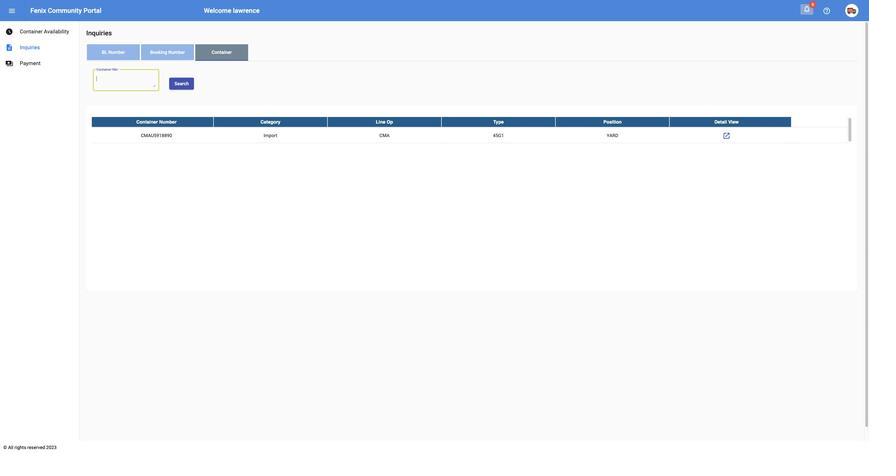 Task type: locate. For each thing, give the bounding box(es) containing it.
no color image down watch_later
[[5, 44, 13, 52]]

no color image inside help_outline popup button
[[823, 7, 831, 15]]

no color image inside the open_in_new button
[[723, 132, 731, 140]]

navigation
[[0, 21, 79, 71]]

position
[[604, 119, 622, 125]]

no color image containing payments
[[5, 60, 13, 67]]

no color image right the "notifications_none" popup button
[[823, 7, 831, 15]]

no color image down the 'detail view'
[[723, 132, 731, 140]]

no color image
[[803, 5, 811, 13], [5, 28, 13, 36], [5, 60, 13, 67]]

no color image containing open_in_new
[[723, 132, 731, 140]]

container number
[[136, 119, 177, 125]]

container
[[20, 28, 43, 35], [212, 50, 232, 55], [136, 119, 158, 125]]

number right booking
[[168, 50, 185, 55]]

no color image left help_outline popup button
[[803, 5, 811, 13]]

notifications_none
[[803, 5, 811, 13]]

no color image up description
[[5, 28, 13, 36]]

no color image containing menu
[[8, 7, 16, 15]]

detail
[[715, 119, 727, 125]]

no color image for "menu" 'button'
[[8, 7, 16, 15]]

None text field
[[96, 75, 156, 87]]

no color image containing help_outline
[[823, 7, 831, 15]]

rights
[[14, 445, 26, 450]]

2 vertical spatial no color image
[[5, 60, 13, 67]]

search button
[[169, 78, 194, 90]]

0 vertical spatial container
[[20, 28, 43, 35]]

0 horizontal spatial container
[[20, 28, 43, 35]]

1 vertical spatial no color image
[[5, 28, 13, 36]]

reserved
[[27, 445, 45, 450]]

open_in_new grid
[[92, 117, 853, 144]]

row
[[92, 117, 848, 127]]

no color image for container availability
[[5, 28, 13, 36]]

no color image
[[8, 7, 16, 15], [823, 7, 831, 15], [5, 44, 13, 52], [723, 132, 731, 140]]

0 vertical spatial inquiries
[[86, 29, 112, 37]]

category column header
[[214, 117, 328, 127]]

no color image inside the "notifications_none" popup button
[[803, 5, 811, 13]]

1 horizontal spatial container
[[136, 119, 158, 125]]

op
[[387, 119, 393, 125]]

no color image containing notifications_none
[[803, 5, 811, 13]]

help_outline
[[823, 7, 831, 15]]

payment
[[20, 60, 41, 66]]

number inside column header
[[159, 119, 177, 125]]

no color image inside "menu" 'button'
[[8, 7, 16, 15]]

inquiries up 'payment'
[[20, 44, 40, 51]]

line
[[376, 119, 386, 125]]

2 vertical spatial container
[[136, 119, 158, 125]]

type column header
[[442, 117, 556, 127]]

help_outline button
[[820, 4, 834, 17]]

booking number tab panel
[[86, 61, 858, 291]]

no color image for payment
[[5, 60, 13, 67]]

number right bl on the top left of the page
[[108, 50, 125, 55]]

bl
[[102, 50, 107, 55]]

number up cmau5918890
[[159, 119, 177, 125]]

row containing container number
[[92, 117, 848, 127]]

import
[[264, 133, 277, 138]]

category
[[261, 119, 281, 125]]

inquiries
[[86, 29, 112, 37], [20, 44, 40, 51]]

number for container number
[[159, 119, 177, 125]]

no color image for the open_in_new button
[[723, 132, 731, 140]]

container number column header
[[92, 117, 214, 127]]

no color image up watch_later
[[8, 7, 16, 15]]

portal
[[84, 7, 101, 15]]

open_in_new row
[[92, 127, 848, 144]]

navigation containing watch_later
[[0, 21, 79, 71]]

2 horizontal spatial container
[[212, 50, 232, 55]]

description
[[5, 44, 13, 52]]

no color image down description
[[5, 60, 13, 67]]

1 vertical spatial container
[[212, 50, 232, 55]]

container inside column header
[[136, 119, 158, 125]]

1 vertical spatial inquiries
[[20, 44, 40, 51]]

community
[[48, 7, 82, 15]]

container availability
[[20, 28, 69, 35]]

number for booking number
[[168, 50, 185, 55]]

no color image containing watch_later
[[5, 28, 13, 36]]

container inside navigation
[[20, 28, 43, 35]]

yard
[[607, 133, 619, 138]]

number
[[108, 50, 125, 55], [168, 50, 185, 55], [159, 119, 177, 125]]

welcome lawrence
[[204, 7, 260, 15]]

©
[[3, 445, 7, 450]]

position column header
[[556, 117, 670, 127]]

0 vertical spatial no color image
[[803, 5, 811, 13]]

inquiries up bl on the top left of the page
[[86, 29, 112, 37]]



Task type: describe. For each thing, give the bounding box(es) containing it.
fenix community portal
[[30, 7, 101, 15]]

2023
[[46, 445, 57, 450]]

availability
[[44, 28, 69, 35]]

45g1
[[493, 133, 504, 138]]

number for bl number
[[108, 50, 125, 55]]

bl number
[[102, 50, 125, 55]]

type
[[493, 119, 504, 125]]

all
[[8, 445, 13, 450]]

booking number
[[150, 50, 185, 55]]

search
[[175, 81, 189, 86]]

© all rights reserved 2023
[[3, 445, 57, 450]]

1 horizontal spatial inquiries
[[86, 29, 112, 37]]

notifications_none button
[[801, 4, 814, 15]]

line op
[[376, 119, 393, 125]]

fenix
[[30, 7, 46, 15]]

open_in_new button
[[720, 129, 733, 142]]

open_in_new
[[723, 132, 731, 140]]

cmau5918890
[[141, 133, 172, 138]]

line op column header
[[328, 117, 442, 127]]

lawrence
[[233, 7, 260, 15]]

menu button
[[5, 4, 19, 17]]

watch_later
[[5, 28, 13, 36]]

welcome
[[204, 7, 231, 15]]

view
[[729, 119, 739, 125]]

detail view
[[715, 119, 739, 125]]

no color image containing description
[[5, 44, 13, 52]]

no color image for help_outline popup button
[[823, 7, 831, 15]]

detail view column header
[[670, 117, 792, 127]]

container for container number
[[136, 119, 158, 125]]

booking
[[150, 50, 167, 55]]

menu
[[8, 7, 16, 15]]

container for container
[[212, 50, 232, 55]]

bl number tab panel
[[86, 61, 858, 291]]

container for container availability
[[20, 28, 43, 35]]

payments
[[5, 60, 13, 67]]

cma
[[380, 133, 390, 138]]

0 horizontal spatial inquiries
[[20, 44, 40, 51]]



Task type: vqa. For each thing, say whether or not it's contained in the screenshot.
navigation containing watch_later
yes



